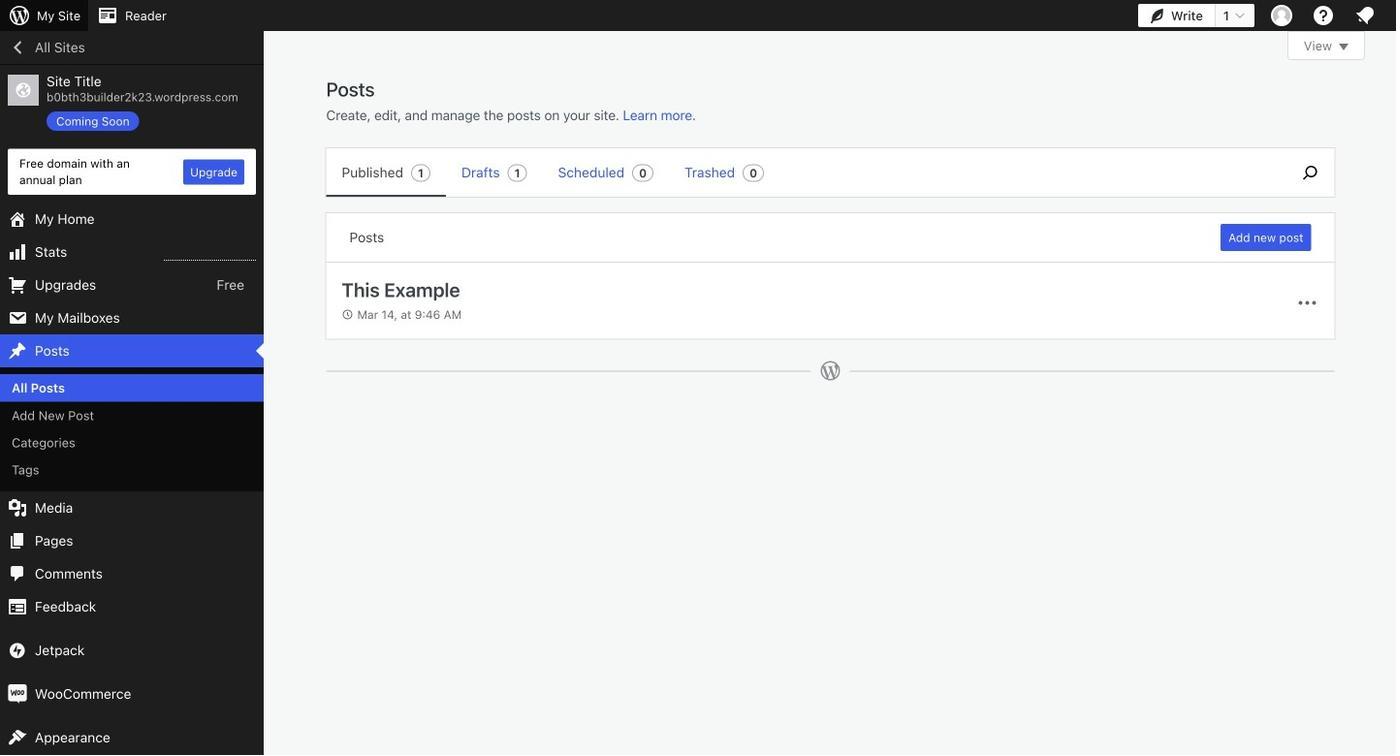Task type: vqa. For each thing, say whether or not it's contained in the screenshot.
top Task enabled icon
no



Task type: locate. For each thing, give the bounding box(es) containing it.
None search field
[[1286, 148, 1335, 197]]

img image
[[8, 641, 27, 660], [8, 684, 27, 704]]

menu
[[326, 148, 1276, 197]]

main content
[[325, 31, 1365, 401]]

list item
[[1387, 99, 1396, 170], [1387, 200, 1396, 291], [1387, 291, 1396, 382], [1387, 382, 1396, 453]]

0 vertical spatial img image
[[8, 641, 27, 660]]

help image
[[1312, 4, 1335, 27]]

1 vertical spatial img image
[[8, 684, 27, 704]]

my profile image
[[1271, 5, 1292, 26]]



Task type: describe. For each thing, give the bounding box(es) containing it.
1 list item from the top
[[1387, 99, 1396, 170]]

toggle menu image
[[1296, 291, 1319, 314]]

closed image
[[1339, 44, 1349, 50]]

open search image
[[1286, 161, 1335, 184]]

manage your notifications image
[[1353, 4, 1377, 27]]

4 list item from the top
[[1387, 382, 1396, 453]]

1 img image from the top
[[8, 641, 27, 660]]

highest hourly views 0 image
[[164, 248, 256, 261]]

2 img image from the top
[[8, 684, 27, 704]]

2 list item from the top
[[1387, 200, 1396, 291]]

3 list item from the top
[[1387, 291, 1396, 382]]



